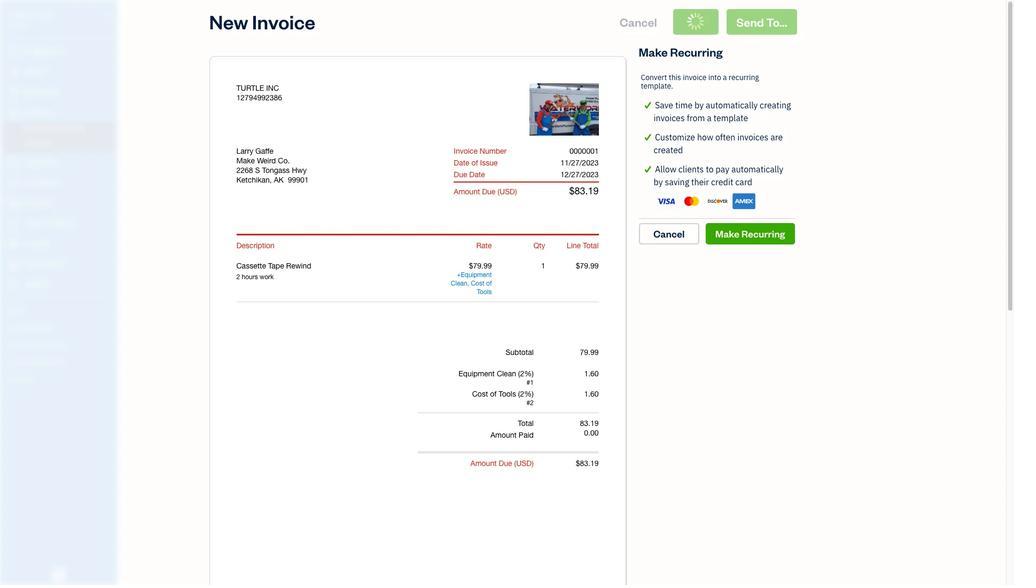 Task type: vqa. For each thing, say whether or not it's contained in the screenshot.
"Cost" in the Equipment Clean (2%) # 1 Cost of Tools (2%) # 2
yes



Task type: locate. For each thing, give the bounding box(es) containing it.
1 vertical spatial (2%)
[[518, 390, 534, 399]]

amount down the total amount paid
[[471, 460, 497, 468]]

automatically up template
[[706, 100, 758, 111]]

hwy
[[292, 166, 307, 175]]

0 vertical spatial by
[[695, 100, 704, 111]]

0 horizontal spatial total
[[518, 419, 534, 428]]

due date
[[454, 170, 485, 179]]

(2%)
[[518, 370, 534, 378], [518, 390, 534, 399]]

amount due ( usd ) down the total amount paid
[[471, 460, 534, 468]]

invoices inside the save time by automatically creating invoices from a template
[[654, 113, 685, 123]]

automatically inside the save time by automatically creating invoices from a template
[[706, 100, 758, 111]]

0 vertical spatial due
[[454, 170, 467, 179]]

check image
[[641, 99, 655, 112], [641, 131, 655, 144]]

card
[[735, 177, 752, 188]]

0 horizontal spatial )
[[515, 188, 517, 196]]

amount due ( usd ) down due date
[[454, 188, 517, 196]]

make recurring
[[639, 44, 723, 59], [715, 228, 785, 240]]

Item Rate (USD) text field
[[468, 262, 492, 270]]

save time by automatically creating invoices from a template
[[654, 100, 791, 123]]

1 horizontal spatial (
[[514, 460, 516, 468]]

timer image
[[7, 219, 20, 229]]

cost
[[471, 280, 485, 287], [472, 390, 488, 399]]

( down the issue
[[498, 188, 500, 196]]

1 vertical spatial inc
[[266, 84, 279, 92]]

1 vertical spatial amount
[[491, 431, 517, 440]]

convert this invoice into a recurring template.
[[641, 73, 759, 91]]

amount down due date
[[454, 188, 480, 196]]

1 vertical spatial a
[[707, 113, 712, 123]]

1 vertical spatial by
[[654, 177, 663, 188]]

# down 1
[[527, 400, 530, 407]]

0 horizontal spatial turtle
[[9, 10, 39, 20]]

(2%) up 1
[[518, 370, 534, 378]]

0 vertical spatial inc
[[41, 10, 56, 20]]

inc for make
[[41, 10, 56, 20]]

0 vertical spatial automatically
[[706, 100, 758, 111]]

total up paid
[[518, 419, 534, 428]]

equipment inside the equipment clean (2%) # 1 cost of tools (2%) # 2
[[459, 370, 495, 378]]

0 horizontal spatial make
[[236, 157, 255, 165]]

usd
[[500, 188, 515, 196], [516, 460, 532, 468]]

mastercard image
[[680, 194, 703, 209]]

2 # from the top
[[527, 400, 530, 407]]

79.99
[[580, 348, 599, 357]]

clean for equipment clean (2%) # 1 cost of tools (2%) # 2
[[497, 370, 516, 378]]

1 vertical spatial equipment
[[459, 370, 495, 378]]

turtle up 12794992386
[[236, 84, 264, 92]]

clean down subtotal
[[497, 370, 516, 378]]

settings image
[[8, 375, 114, 384]]

1 horizontal spatial turtle
[[236, 84, 264, 92]]

1 horizontal spatial inc
[[266, 84, 279, 92]]

apps image
[[8, 307, 114, 315]]

1 horizontal spatial by
[[695, 100, 704, 111]]

total right the line
[[583, 242, 599, 250]]

99901
[[288, 176, 309, 184]]

save
[[655, 100, 673, 111]]

a inside the convert this invoice into a recurring template.
[[723, 73, 727, 82]]

make up convert
[[639, 44, 668, 59]]

often
[[716, 132, 736, 143]]

1 vertical spatial of
[[486, 280, 492, 287]]

rate
[[476, 242, 492, 250]]

0 vertical spatial of
[[472, 159, 478, 167]]

1 vertical spatial recurring
[[742, 228, 785, 240]]

)
[[515, 188, 517, 196], [532, 460, 534, 468]]

0 horizontal spatial by
[[654, 177, 663, 188]]

1 check image from the top
[[641, 99, 655, 112]]

recurring
[[670, 44, 723, 59], [742, 228, 785, 240]]

recurring down american express icon
[[742, 228, 785, 240]]

1 vertical spatial 1.60
[[584, 390, 599, 399]]

83.19
[[580, 419, 599, 428]]

make inside larry gaffe make weird co. 2268 s tongass hwy ketchikan, ak  99901
[[236, 157, 255, 165]]

recurring up invoice
[[670, 44, 723, 59]]

convert
[[641, 73, 667, 82]]

due down due date
[[482, 188, 496, 196]]

0 horizontal spatial recurring
[[670, 44, 723, 59]]

invoice image
[[7, 107, 20, 118]]

0 vertical spatial (2%)
[[518, 370, 534, 378]]

payment image
[[7, 158, 20, 168]]

# up '2'
[[527, 379, 530, 387]]

freshbooks image
[[50, 569, 67, 581]]

0 vertical spatial invoice
[[252, 9, 315, 34]]

, cost of tools
[[467, 280, 492, 296]]

Enter an Invoice # text field
[[569, 147, 599, 156]]

1 horizontal spatial clean
[[497, 370, 516, 378]]

by down the 'allow'
[[654, 177, 663, 188]]

make down discover icon
[[715, 228, 740, 240]]

2 vertical spatial due
[[499, 460, 512, 468]]

tools down equipment clean
[[477, 289, 492, 296]]

recurring inside button
[[742, 228, 785, 240]]

due down the total amount paid
[[499, 460, 512, 468]]

Enter an Item Name text field
[[236, 261, 438, 271]]

invoices
[[654, 113, 685, 123], [738, 132, 769, 143]]

2 (2%) from the top
[[518, 390, 534, 399]]

make down larry
[[236, 157, 255, 165]]

0 horizontal spatial invoices
[[654, 113, 685, 123]]

by inside "allow clients to pay automatically by saving their credit card"
[[654, 177, 663, 188]]

make recurring inside button
[[715, 228, 785, 240]]

pay
[[716, 164, 730, 175]]

( down the total amount paid
[[514, 460, 516, 468]]

1 horizontal spatial make
[[639, 44, 668, 59]]

inc inside turtle inc 12794992386
[[266, 84, 279, 92]]

12/27/2023
[[561, 170, 599, 179]]

1 vertical spatial clean
[[497, 370, 516, 378]]

1.60
[[584, 370, 599, 378], [584, 390, 599, 399]]

0 vertical spatial )
[[515, 188, 517, 196]]

0 vertical spatial check image
[[641, 99, 655, 112]]

by
[[695, 100, 704, 111], [654, 177, 663, 188]]

check image up created
[[641, 131, 655, 144]]

2 horizontal spatial due
[[499, 460, 512, 468]]

estimate image
[[7, 87, 20, 98]]

1 horizontal spatial invoice
[[454, 147, 478, 156]]

turtle inside 'turtle inc owner'
[[9, 10, 39, 20]]

equipment
[[461, 271, 492, 279], [459, 370, 495, 378]]

1 vertical spatial turtle
[[236, 84, 264, 92]]

0 vertical spatial make recurring
[[639, 44, 723, 59]]

clean inside equipment clean
[[451, 280, 467, 287]]

0 vertical spatial usd
[[500, 188, 515, 196]]

a
[[723, 73, 727, 82], [707, 113, 712, 123]]

subtotal
[[506, 348, 534, 357]]

1 vertical spatial )
[[532, 460, 534, 468]]

of up the total amount paid
[[490, 390, 497, 399]]

1.60 up 83.19
[[584, 390, 599, 399]]

automatically inside "allow clients to pay automatically by saving their credit card"
[[732, 164, 784, 175]]

turtle
[[9, 10, 39, 20], [236, 84, 264, 92]]

1 horizontal spatial due
[[482, 188, 496, 196]]

total inside the total amount paid
[[518, 419, 534, 428]]

0 vertical spatial equipment
[[461, 271, 492, 279]]

usd down paid
[[516, 460, 532, 468]]

2
[[530, 400, 534, 407]]

tools
[[477, 289, 492, 296], [499, 390, 516, 399]]

date
[[454, 159, 470, 167], [469, 170, 485, 179]]

$83.19
[[569, 185, 599, 197], [576, 460, 599, 468]]

amount due ( usd )
[[454, 188, 517, 196], [471, 460, 534, 468]]

turtle for date of issue
[[236, 84, 264, 92]]

0 vertical spatial total
[[583, 242, 599, 250]]

#
[[527, 379, 530, 387], [527, 400, 530, 407]]

0 horizontal spatial tools
[[477, 289, 492, 296]]

$83.19 down 12/27/2023
[[569, 185, 599, 197]]

check image down template.
[[641, 99, 655, 112]]

issue
[[480, 159, 498, 167]]

clean inside the equipment clean (2%) # 1 cost of tools (2%) # 2
[[497, 370, 516, 378]]

2 horizontal spatial make
[[715, 228, 740, 240]]

co.
[[278, 157, 290, 165]]

invoices down the save
[[654, 113, 685, 123]]

0 horizontal spatial clean
[[451, 280, 467, 287]]

0 horizontal spatial (
[[498, 188, 500, 196]]

1 horizontal spatial invoices
[[738, 132, 769, 143]]

automatically
[[706, 100, 758, 111], [732, 164, 784, 175]]

turtle inside turtle inc 12794992386
[[236, 84, 264, 92]]

1 vertical spatial total
[[518, 419, 534, 428]]

invoice
[[252, 9, 315, 34], [454, 147, 478, 156]]

+
[[457, 271, 461, 279]]

1 horizontal spatial tools
[[499, 390, 516, 399]]

amount inside the total amount paid
[[491, 431, 517, 440]]

by up from
[[695, 100, 704, 111]]

make inside button
[[715, 228, 740, 240]]

(
[[498, 188, 500, 196], [514, 460, 516, 468]]

1 horizontal spatial recurring
[[742, 228, 785, 240]]

0 vertical spatial 1.60
[[584, 370, 599, 378]]

of up due date
[[472, 159, 478, 167]]

2 vertical spatial make
[[715, 228, 740, 240]]

tools up the total amount paid
[[499, 390, 516, 399]]

1 vertical spatial usd
[[516, 460, 532, 468]]

date up due date
[[454, 159, 470, 167]]

customize
[[655, 132, 695, 143]]

turtle up "owner"
[[9, 10, 39, 20]]

1 vertical spatial invoice
[[454, 147, 478, 156]]

bank connections image
[[8, 358, 114, 367]]

make
[[639, 44, 668, 59], [236, 157, 255, 165], [715, 228, 740, 240]]

clean down +
[[451, 280, 467, 287]]

1 vertical spatial make
[[236, 157, 255, 165]]

clean
[[451, 280, 467, 287], [497, 370, 516, 378]]

make recurring down american express icon
[[715, 228, 785, 240]]

0 vertical spatial recurring
[[670, 44, 723, 59]]

usd down number
[[500, 188, 515, 196]]

cost inside , cost of tools
[[471, 280, 485, 287]]

1 vertical spatial amount due ( usd )
[[471, 460, 534, 468]]

of
[[472, 159, 478, 167], [486, 280, 492, 287], [490, 390, 497, 399]]

of inside the equipment clean (2%) # 1 cost of tools (2%) # 2
[[490, 390, 497, 399]]

equipment inside equipment clean
[[461, 271, 492, 279]]

main element
[[0, 0, 144, 586]]

(2%) up '2'
[[518, 390, 534, 399]]

0 vertical spatial clean
[[451, 280, 467, 287]]

a right from
[[707, 113, 712, 123]]

1 vertical spatial make recurring
[[715, 228, 785, 240]]

2 check image from the top
[[641, 131, 655, 144]]

clients
[[679, 164, 704, 175]]

of inside , cost of tools
[[486, 280, 492, 287]]

0 vertical spatial a
[[723, 73, 727, 82]]

team members image
[[8, 324, 114, 332]]

2 vertical spatial of
[[490, 390, 497, 399]]

dashboard image
[[7, 46, 20, 57]]

0 vertical spatial cost
[[471, 280, 485, 287]]

1 vertical spatial cost
[[472, 390, 488, 399]]

1 vertical spatial invoices
[[738, 132, 769, 143]]

1 horizontal spatial total
[[583, 242, 599, 250]]

0 vertical spatial #
[[527, 379, 530, 387]]

1.60 down 79.99 in the right bottom of the page
[[584, 370, 599, 378]]

0 horizontal spatial invoice
[[252, 9, 315, 34]]

0 horizontal spatial inc
[[41, 10, 56, 20]]

due down date of issue
[[454, 170, 467, 179]]

due
[[454, 170, 467, 179], [482, 188, 496, 196], [499, 460, 512, 468]]

1 vertical spatial check image
[[641, 131, 655, 144]]

check image for save time by automatically creating invoices from a template
[[641, 99, 655, 112]]

1 horizontal spatial a
[[723, 73, 727, 82]]

make recurring up the this
[[639, 44, 723, 59]]

12/27/2023 button
[[552, 170, 607, 180]]

clean for equipment clean
[[451, 280, 467, 287]]

0 vertical spatial invoices
[[654, 113, 685, 123]]

0 vertical spatial (
[[498, 188, 500, 196]]

1 vertical spatial #
[[527, 400, 530, 407]]

ketchikan,
[[236, 176, 272, 184]]

into
[[708, 73, 721, 82]]

a right into at the right top
[[723, 73, 727, 82]]

1 vertical spatial tools
[[499, 390, 516, 399]]

automatically up card
[[732, 164, 784, 175]]

0 vertical spatial date
[[454, 159, 470, 167]]

template.
[[641, 81, 673, 91]]

1 vertical spatial $83.19
[[576, 460, 599, 468]]

of down item rate (usd) text box on the left top
[[486, 280, 492, 287]]

to
[[706, 164, 714, 175]]

amount
[[454, 188, 480, 196], [491, 431, 517, 440], [471, 460, 497, 468]]

expense image
[[7, 178, 20, 189]]

1 vertical spatial (
[[514, 460, 516, 468]]

tools inside , cost of tools
[[477, 289, 492, 296]]

1 vertical spatial automatically
[[732, 164, 784, 175]]

inc
[[41, 10, 56, 20], [266, 84, 279, 92]]

0 vertical spatial turtle
[[9, 10, 39, 20]]

$83.19 down 0.00
[[576, 460, 599, 468]]

2268
[[236, 166, 253, 175]]

discover image
[[706, 194, 729, 209]]

1 1.60 from the top
[[584, 370, 599, 378]]

date down date of issue
[[469, 170, 485, 179]]

0 horizontal spatial due
[[454, 170, 467, 179]]

0 vertical spatial tools
[[477, 289, 492, 296]]

equipment for equipment clean (2%) # 1 cost of tools (2%) # 2
[[459, 370, 495, 378]]

check image for customize how often invoices are created
[[641, 131, 655, 144]]

inc inside 'turtle inc owner'
[[41, 10, 56, 20]]

amount left paid
[[491, 431, 517, 440]]

description
[[236, 242, 275, 250]]

invoices left are
[[738, 132, 769, 143]]

0 horizontal spatial a
[[707, 113, 712, 123]]



Task type: describe. For each thing, give the bounding box(es) containing it.
their
[[691, 177, 709, 188]]

credit
[[711, 177, 733, 188]]

turtle inc 12794992386
[[236, 84, 282, 102]]

line
[[567, 242, 581, 250]]

Issue date in MM/DD/YYYY format text field
[[529, 159, 607, 167]]

image
[[556, 105, 577, 115]]

client image
[[7, 67, 20, 77]]

weird
[[257, 157, 276, 165]]

invoices inside customize how often invoices are created
[[738, 132, 769, 143]]

allow
[[655, 164, 677, 175]]

money image
[[7, 239, 20, 250]]

template
[[714, 113, 748, 123]]

total amount paid
[[491, 419, 534, 440]]

Line Total (USD) text field
[[575, 262, 599, 270]]

0 vertical spatial make
[[639, 44, 668, 59]]

cancel button
[[639, 223, 699, 245]]

how
[[697, 132, 713, 143]]

invoice number
[[454, 147, 507, 156]]

report image
[[7, 279, 20, 290]]

visa image
[[654, 193, 677, 209]]

larry
[[236, 147, 253, 156]]

saving
[[665, 177, 689, 188]]

by inside the save time by automatically creating invoices from a template
[[695, 100, 704, 111]]

items and services image
[[8, 341, 114, 349]]

,
[[467, 280, 469, 287]]

date of issue
[[454, 159, 498, 167]]

new invoice
[[209, 9, 315, 34]]

gaffe
[[255, 147, 273, 156]]

qty
[[534, 242, 545, 250]]

equipment clean
[[451, 271, 492, 287]]

tools inside the equipment clean (2%) # 1 cost of tools (2%) # 2
[[499, 390, 516, 399]]

creating
[[760, 100, 791, 111]]

12794992386
[[236, 94, 282, 102]]

2 1.60 from the top
[[584, 390, 599, 399]]

0 vertical spatial amount
[[454, 188, 480, 196]]

invoice
[[683, 73, 707, 82]]

1 (2%) from the top
[[518, 370, 534, 378]]

cancel
[[654, 228, 685, 240]]

delete
[[532, 105, 554, 115]]

new
[[209, 9, 248, 34]]

allow clients to pay automatically by saving their credit card
[[654, 164, 784, 188]]

convert this invoice into a recurring template. element
[[639, 65, 795, 219]]

0 vertical spatial $83.19
[[569, 185, 599, 197]]

tongass
[[262, 166, 290, 175]]

chart image
[[7, 259, 20, 270]]

customize how often invoices are created
[[654, 132, 783, 156]]

1 # from the top
[[527, 379, 530, 387]]

cost inside the equipment clean (2%) # 1 cost of tools (2%) # 2
[[472, 390, 488, 399]]

turtle for make recurring
[[9, 10, 39, 20]]

make recurring button
[[706, 223, 795, 245]]

from
[[687, 113, 705, 123]]

larry gaffe make weird co. 2268 s tongass hwy ketchikan, ak  99901
[[236, 147, 309, 184]]

created
[[654, 145, 683, 156]]

2 vertical spatial amount
[[471, 460, 497, 468]]

check image
[[641, 163, 655, 176]]

are
[[771, 132, 783, 143]]

83.19 0.00
[[580, 419, 599, 438]]

s
[[255, 166, 260, 175]]

0 vertical spatial amount due ( usd )
[[454, 188, 517, 196]]

inc for date
[[266, 84, 279, 92]]

0.00
[[584, 429, 599, 438]]

project image
[[7, 198, 20, 209]]

1 vertical spatial due
[[482, 188, 496, 196]]

Enter an Item Description text field
[[236, 273, 438, 282]]

Item Quantity text field
[[530, 262, 545, 270]]

recurring
[[729, 73, 759, 82]]

1 vertical spatial date
[[469, 170, 485, 179]]

time
[[675, 100, 693, 111]]

delete image
[[532, 105, 577, 115]]

0 horizontal spatial usd
[[500, 188, 515, 196]]

1 horizontal spatial )
[[532, 460, 534, 468]]

1
[[530, 379, 534, 387]]

equipment clean (2%) # 1 cost of tools (2%) # 2
[[459, 370, 534, 407]]

paid
[[519, 431, 534, 440]]

american express image
[[733, 194, 756, 209]]

this
[[669, 73, 681, 82]]

owner
[[9, 21, 28, 29]]

1 horizontal spatial usd
[[516, 460, 532, 468]]

line total
[[567, 242, 599, 250]]

turtle inc owner
[[9, 10, 56, 29]]

equipment for equipment clean
[[461, 271, 492, 279]]

number
[[480, 147, 507, 156]]

a inside the save time by automatically creating invoices from a template
[[707, 113, 712, 123]]



